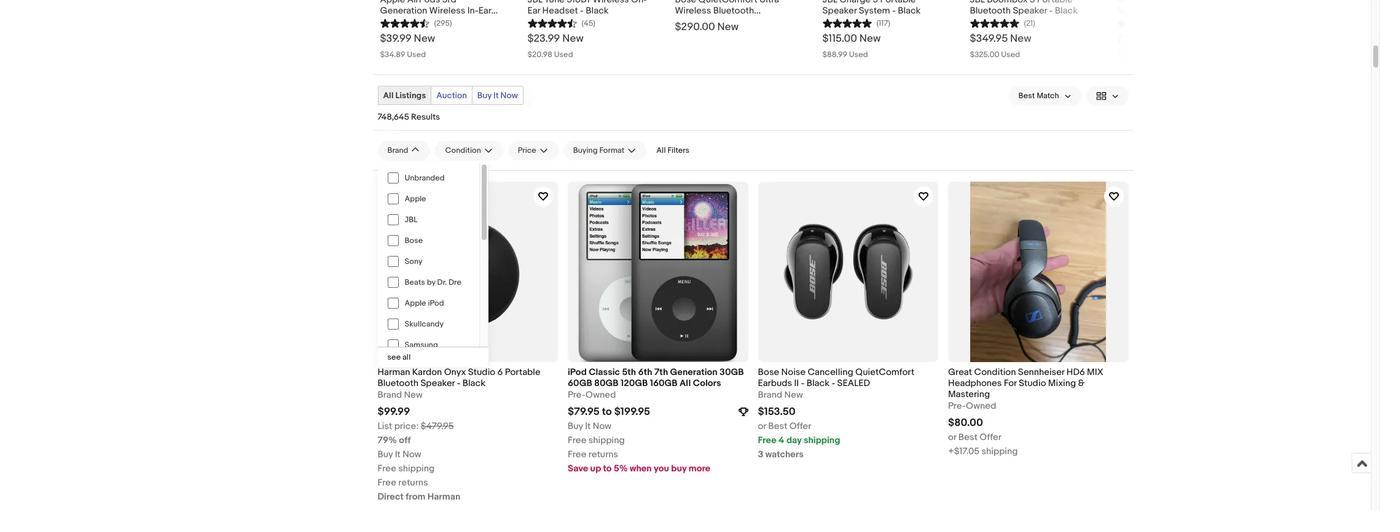 Task type: describe. For each thing, give the bounding box(es) containing it.
direct
[[378, 492, 404, 503]]

all listings link
[[378, 87, 431, 105]]

1 horizontal spatial harman
[[428, 492, 460, 503]]

samsung
[[405, 341, 438, 350]]

79%
[[378, 435, 397, 447]]

best inside bose noise cancelling quietcomfort earbuds ii - black - sealed brand new $153.50 or best offer free 4 day shipping 3 watchers
[[768, 421, 788, 433]]

now inside the $79.95 to $199.95 buy it now free shipping free returns save up to 5% when you buy more
[[593, 421, 612, 433]]

$349.95 new $325.00 used
[[970, 33, 1032, 60]]

bose noise cancelling quietcomfort earbuds ii - black - sealed image
[[758, 182, 938, 362]]

- left sealed at right
[[832, 378, 835, 390]]

new for $23.99 new $20.98 used
[[562, 33, 584, 45]]

see all button
[[378, 348, 488, 368]]

white
[[424, 16, 448, 28]]

jbl boombox 3 portable bluetooth speaker - black link
[[970, 0, 1093, 17]]

$23.99
[[528, 33, 560, 45]]

top rated plus image
[[738, 408, 748, 418]]

ipod classic 5th 6th 7th generation 30gb 60gb 80gb 120gb 160gb all colors link
[[568, 367, 748, 390]]

apple for apple airpods 3rd generation wireless in-ear headset - white
[[380, 0, 405, 6]]

ipod classic 5th 6th 7th generation 30gb 60gb 80gb 120gb 160gb all colors pre-owned
[[568, 367, 744, 401]]

studio inside harman kardon onyx studio 6 portable bluetooth speaker - black brand new $99.99 list price: $479.95 79% off buy it now free shipping free returns direct from harman
[[468, 367, 495, 378]]

jbl for $349.95 new
[[970, 0, 985, 6]]

watchers
[[766, 449, 804, 461]]

bluetooth inside harman kardon onyx studio 6 portable bluetooth speaker - black brand new $99.99 list price: $479.95 79% off buy it now free shipping free returns direct from harman
[[378, 378, 419, 390]]

speaker inside harman kardon onyx studio 6 portable bluetooth speaker - black brand new $99.99 list price: $479.95 79% off buy it now free shipping free returns direct from harman
[[421, 378, 455, 390]]

$290.00
[[675, 21, 715, 33]]

airpods
[[407, 0, 440, 6]]

charge
[[840, 0, 871, 6]]

6th
[[638, 367, 652, 378]]

headphones
[[948, 378, 1002, 390]]

harman kardon onyx studio 6 portable bluetooth speaker - black link
[[378, 367, 558, 390]]

buy it now
[[477, 91, 518, 101]]

748,645
[[378, 112, 409, 122]]

all for all filters
[[657, 146, 666, 156]]

jbl charge 5 portable speaker system - black
[[823, 0, 921, 17]]

jbl partybox 310 portable speaker - black link
[[1118, 0, 1240, 17]]

when
[[630, 463, 652, 475]]

$115.00
[[823, 33, 857, 45]]

colors
[[693, 378, 721, 390]]

bluetooth inside jbl boombox 3 portable bluetooth speaker - black
[[970, 5, 1011, 17]]

in-
[[468, 5, 479, 17]]

portable inside harman kardon onyx studio 6 portable bluetooth speaker - black brand new $99.99 list price: $479.95 79% off buy it now free shipping free returns direct from harman
[[505, 367, 541, 378]]

brand for $153.50
[[758, 390, 782, 401]]

bose for bose noise cancelling quietcomfort earbuds ii - black - sealed brand new $153.50 or best offer free 4 day shipping 3 watchers
[[758, 367, 779, 378]]

mixing
[[1048, 378, 1076, 390]]

$20.98
[[528, 50, 552, 60]]

&
[[1078, 378, 1085, 390]]

or inside "great condition sennheiser hd6 mix headphones for studio mixing & mastering pre-owned $80.00 or best offer +$17.05 shipping"
[[948, 432, 957, 444]]

all inside ipod classic 5th 6th 7th generation 30gb 60gb 80gb 120gb 160gb all colors pre-owned
[[680, 378, 691, 390]]

list
[[378, 421, 392, 433]]

used for $115.00
[[849, 50, 868, 60]]

all filters
[[657, 146, 690, 156]]

off
[[399, 435, 411, 447]]

apple ipod
[[405, 299, 444, 309]]

auction link
[[432, 87, 472, 105]]

filters
[[668, 146, 690, 156]]

ear inside jbl tune 510bt wireless on- ear headset - black
[[528, 5, 540, 17]]

headset inside jbl tune 510bt wireless on- ear headset - black
[[542, 5, 578, 17]]

new for $39.99 new $34.89 used
[[414, 33, 435, 45]]

classic
[[589, 367, 620, 378]]

generation inside apple airpods 3rd generation wireless in-ear headset - white
[[380, 5, 427, 17]]

portable for $115.00 new
[[880, 0, 916, 6]]

sony link
[[378, 252, 479, 272]]

cancelling
[[808, 367, 853, 378]]

results
[[411, 112, 440, 122]]

apple for apple
[[405, 194, 426, 204]]

pre- inside "great condition sennheiser hd6 mix headphones for studio mixing & mastering pre-owned $80.00 or best offer +$17.05 shipping"
[[948, 401, 966, 413]]

wireless inside apple airpods 3rd generation wireless in-ear headset - white
[[429, 5, 465, 17]]

$79.95
[[568, 406, 600, 419]]

portable for $349.95 new
[[1037, 0, 1073, 6]]

great condition sennheiser hd6 mix headphones for studio mixing & mastering pre-owned $80.00 or best offer +$17.05 shipping
[[948, 367, 1104, 458]]

generation inside ipod classic 5th 6th 7th generation 30gb 60gb 80gb 120gb 160gb all colors pre-owned
[[670, 367, 718, 378]]

- inside harman kardon onyx studio 6 portable bluetooth speaker - black brand new $99.99 list price: $479.95 79% off buy it now free shipping free returns direct from harman
[[457, 378, 461, 390]]

bose for bose
[[405, 236, 423, 246]]

jbl for $379.95 new
[[1118, 0, 1133, 6]]

beats by dr. dre
[[405, 278, 461, 288]]

ipod classic 5th 6th 7th generation 30gb 60gb 80gb 120gb 160gb all colors image
[[568, 182, 748, 362]]

jbl tune 510bt wireless on- ear headset - black
[[528, 0, 647, 17]]

auction
[[437, 91, 467, 101]]

apple ipod link
[[378, 293, 479, 314]]

- right ii
[[801, 378, 805, 390]]

$115.00 new $88.99 used
[[823, 33, 881, 60]]

510bt
[[567, 0, 591, 6]]

sealed
[[837, 378, 870, 390]]

bose link
[[378, 231, 479, 252]]

(295)
[[434, 19, 452, 28]]

see all
[[387, 353, 411, 363]]

160gb
[[650, 378, 678, 390]]

for
[[1004, 378, 1017, 390]]

5%
[[614, 463, 628, 475]]

bose noise cancelling quietcomfort earbuds ii - black - sealed link
[[758, 367, 938, 390]]

used for $379.95
[[1149, 50, 1168, 60]]

jbl up bose link
[[405, 215, 418, 225]]

$88.99
[[823, 50, 847, 60]]

$79.95 to $199.95 buy it now free shipping free returns save up to 5% when you buy more
[[568, 406, 711, 475]]

0 vertical spatial ipod
[[428, 299, 444, 309]]

used for $23.99
[[554, 50, 573, 60]]

wireless inside jbl tune 510bt wireless on- ear headset - black
[[593, 0, 629, 6]]

system
[[859, 5, 890, 17]]

sony
[[405, 257, 423, 267]]

(295) link
[[380, 17, 452, 28]]

skullcandy
[[405, 320, 444, 330]]

- inside apple airpods 3rd generation wireless in-ear headset - white
[[418, 16, 421, 28]]

6
[[497, 367, 503, 378]]

sennheiser
[[1018, 367, 1065, 378]]

$153.50
[[758, 406, 796, 419]]

1 vertical spatial to
[[603, 463, 612, 475]]

jbl partybox 310 portable speaker - black
[[1118, 0, 1226, 17]]

$290.00 new
[[675, 21, 739, 33]]

earbuds
[[758, 378, 792, 390]]



Task type: locate. For each thing, give the bounding box(es) containing it.
studio
[[468, 367, 495, 378], [1019, 378, 1046, 390]]

1 horizontal spatial all
[[657, 146, 666, 156]]

owned down "mastering" on the right bottom of the page
[[966, 401, 996, 413]]

jbl left charge
[[823, 0, 838, 6]]

0 horizontal spatial or
[[758, 421, 766, 433]]

0 horizontal spatial studio
[[468, 367, 495, 378]]

portable right 5
[[880, 0, 916, 6]]

0 vertical spatial to
[[602, 406, 612, 419]]

0 horizontal spatial returns
[[398, 478, 428, 489]]

new down the (21) at the top
[[1010, 33, 1032, 45]]

speaker inside jbl charge 5 portable speaker system - black
[[823, 5, 857, 17]]

owned
[[586, 390, 616, 401], [966, 401, 996, 413]]

tune
[[545, 0, 565, 6]]

black up $379.95 new $354.99 used
[[1160, 5, 1182, 17]]

- inside jbl tune 510bt wireless on- ear headset - black
[[580, 5, 584, 17]]

0 vertical spatial now
[[501, 91, 518, 101]]

all for all listings
[[383, 91, 394, 101]]

free
[[568, 435, 587, 447], [758, 435, 777, 447], [568, 449, 587, 461], [378, 463, 396, 475], [378, 478, 396, 489]]

portable right 310
[[1190, 0, 1226, 6]]

apple
[[380, 0, 405, 6], [405, 194, 426, 204], [405, 299, 426, 309]]

harman down see
[[378, 367, 410, 378]]

price:
[[394, 421, 419, 433]]

+$17.05
[[948, 446, 980, 458]]

to right up
[[603, 463, 612, 475]]

now down off at the left bottom of page
[[403, 449, 421, 461]]

new inside bose noise cancelling quietcomfort earbuds ii - black - sealed brand new $153.50 or best offer free 4 day shipping 3 watchers
[[784, 390, 803, 401]]

it down $79.95
[[585, 421, 591, 433]]

apple for apple ipod
[[405, 299, 426, 309]]

1 vertical spatial now
[[593, 421, 612, 433]]

0 horizontal spatial headset
[[380, 16, 416, 28]]

apple airpods 3rd generation wireless in-ear headset - white
[[380, 0, 491, 28]]

3 up the (21) at the top
[[1030, 0, 1035, 6]]

studio right 'for'
[[1019, 378, 1046, 390]]

used for $39.99
[[407, 50, 426, 60]]

black right ii
[[807, 378, 830, 390]]

2 vertical spatial buy
[[378, 449, 393, 461]]

$349.95
[[970, 33, 1008, 45]]

speaker inside jbl partybox 310 portable speaker - black
[[1118, 5, 1152, 17]]

new for $349.95 new $325.00 used
[[1010, 33, 1032, 45]]

$479.95
[[421, 421, 454, 433]]

jbl for $115.00 new
[[823, 0, 838, 6]]

0 horizontal spatial bluetooth
[[378, 378, 419, 390]]

0 vertical spatial returns
[[589, 449, 618, 461]]

now right auction
[[501, 91, 518, 101]]

0 horizontal spatial wireless
[[429, 5, 465, 17]]

shipping up up
[[589, 435, 625, 447]]

$34.89
[[380, 50, 405, 60]]

1 horizontal spatial studio
[[1019, 378, 1046, 390]]

speaker
[[823, 5, 857, 17], [1013, 5, 1047, 17], [1118, 5, 1152, 17], [421, 378, 455, 390]]

studio inside "great condition sennheiser hd6 mix headphones for studio mixing & mastering pre-owned $80.00 or best offer +$17.05 shipping"
[[1019, 378, 1046, 390]]

jbl left partybox
[[1118, 0, 1133, 6]]

pre-
[[568, 390, 586, 401], [948, 401, 966, 413]]

or down $153.50
[[758, 421, 766, 433]]

bluetooth
[[970, 5, 1011, 17], [378, 378, 419, 390]]

3 used from the left
[[849, 50, 868, 60]]

to right $79.95
[[602, 406, 612, 419]]

speaker up the (21) at the top
[[1013, 5, 1047, 17]]

new down ii
[[784, 390, 803, 401]]

portable right boombox on the right of page
[[1037, 0, 1073, 6]]

new inside $23.99 new $20.98 used
[[562, 33, 584, 45]]

owned inside "great condition sennheiser hd6 mix headphones for studio mixing & mastering pre-owned $80.00 or best offer +$17.05 shipping"
[[966, 401, 996, 413]]

apple link
[[378, 189, 479, 210]]

0 vertical spatial bluetooth
[[970, 5, 1011, 17]]

2 horizontal spatial buy
[[568, 421, 583, 433]]

bose inside bose noise cancelling quietcomfort earbuds ii - black - sealed brand new $153.50 or best offer free 4 day shipping 3 watchers
[[758, 367, 779, 378]]

black inside jbl tune 510bt wireless on- ear headset - black
[[586, 5, 609, 17]]

1 horizontal spatial pre-
[[948, 401, 966, 413]]

apple inside apple airpods 3rd generation wireless in-ear headset - white
[[380, 0, 405, 6]]

1 used from the left
[[407, 50, 426, 60]]

all right 160gb
[[680, 378, 691, 390]]

beats
[[405, 278, 425, 288]]

used right $88.99
[[849, 50, 868, 60]]

jbl link
[[378, 210, 479, 231]]

new inside "$115.00 new $88.99 used"
[[860, 33, 881, 45]]

1 vertical spatial generation
[[670, 367, 718, 378]]

black left 6 at the left
[[463, 378, 486, 390]]

unbranded
[[405, 173, 445, 183]]

2 vertical spatial apple
[[405, 299, 426, 309]]

used right $325.00
[[1001, 50, 1020, 60]]

2 horizontal spatial it
[[585, 421, 591, 433]]

it inside harman kardon onyx studio 6 portable bluetooth speaker - black brand new $99.99 list price: $479.95 79% off buy it now free shipping free returns direct from harman
[[395, 449, 401, 461]]

0 horizontal spatial harman
[[378, 367, 410, 378]]

black inside jbl charge 5 portable speaker system - black
[[898, 5, 921, 17]]

$379.95
[[1118, 33, 1155, 45]]

1 horizontal spatial wireless
[[593, 0, 629, 6]]

studio left 6 at the left
[[468, 367, 495, 378]]

it right auction link
[[494, 91, 499, 101]]

shipping inside harman kardon onyx studio 6 portable bluetooth speaker - black brand new $99.99 list price: $479.95 79% off buy it now free shipping free returns direct from harman
[[398, 463, 435, 475]]

jbl inside jbl partybox 310 portable speaker - black
[[1118, 0, 1133, 6]]

0 horizontal spatial 3
[[758, 449, 764, 461]]

all inside all listings link
[[383, 91, 394, 101]]

0 vertical spatial all
[[383, 91, 394, 101]]

1 horizontal spatial best
[[959, 432, 978, 444]]

samsung link
[[378, 335, 479, 356]]

offer
[[790, 421, 811, 433], [980, 432, 1002, 444]]

offer inside "great condition sennheiser hd6 mix headphones for studio mixing & mastering pre-owned $80.00 or best offer +$17.05 shipping"
[[980, 432, 1002, 444]]

now down $79.95
[[593, 421, 612, 433]]

portable inside jbl boombox 3 portable bluetooth speaker - black
[[1037, 0, 1073, 6]]

ii
[[794, 378, 799, 390]]

brand button
[[378, 141, 430, 161]]

used
[[407, 50, 426, 60], [554, 50, 573, 60], [849, 50, 868, 60], [1001, 50, 1020, 60], [1149, 50, 1168, 60]]

7th
[[654, 367, 668, 378]]

0 horizontal spatial best
[[768, 421, 788, 433]]

1 vertical spatial it
[[585, 421, 591, 433]]

0 horizontal spatial it
[[395, 449, 401, 461]]

1 vertical spatial ipod
[[568, 367, 587, 378]]

free inside bose noise cancelling quietcomfort earbuds ii - black - sealed brand new $153.50 or best offer free 4 day shipping 3 watchers
[[758, 435, 777, 447]]

new for $290.00 new
[[717, 21, 739, 33]]

speaker up "$379.95"
[[1118, 5, 1152, 17]]

4.6 out of 5 stars image up $39.99
[[380, 17, 429, 28]]

new up $99.99
[[404, 390, 423, 401]]

- left white
[[418, 16, 421, 28]]

1 horizontal spatial 4.6 out of 5 stars image
[[528, 17, 577, 28]]

1 horizontal spatial it
[[494, 91, 499, 101]]

2 vertical spatial all
[[680, 378, 691, 390]]

0 vertical spatial bose
[[405, 236, 423, 246]]

brand inside harman kardon onyx studio 6 portable bluetooth speaker - black brand new $99.99 list price: $479.95 79% off buy it now free shipping free returns direct from harman
[[378, 390, 402, 401]]

748,645 results
[[378, 112, 440, 122]]

(45)
[[582, 19, 595, 28]]

all inside all filters 'button'
[[657, 146, 666, 156]]

buy down 79%
[[378, 449, 393, 461]]

black inside bose noise cancelling quietcomfort earbuds ii - black - sealed brand new $153.50 or best offer free 4 day shipping 3 watchers
[[807, 378, 830, 390]]

harman kardon onyx studio 6 portable bluetooth speaker - black image
[[378, 182, 558, 362]]

owned down 80gb
[[586, 390, 616, 401]]

4 used from the left
[[1001, 50, 1020, 60]]

1 vertical spatial bose
[[758, 367, 779, 378]]

best down $153.50
[[768, 421, 788, 433]]

returns up from
[[398, 478, 428, 489]]

1 vertical spatial harman
[[428, 492, 460, 503]]

ipod inside ipod classic 5th 6th 7th generation 30gb 60gb 80gb 120gb 160gb all colors pre-owned
[[568, 367, 587, 378]]

brand inside bose noise cancelling quietcomfort earbuds ii - black - sealed brand new $153.50 or best offer free 4 day shipping 3 watchers
[[758, 390, 782, 401]]

1 horizontal spatial generation
[[670, 367, 718, 378]]

quietcomfort
[[855, 367, 915, 378]]

- right boombox on the right of page
[[1049, 5, 1053, 17]]

(21) link
[[970, 17, 1035, 28]]

bose up sony
[[405, 236, 423, 246]]

kardon
[[412, 367, 442, 378]]

0 horizontal spatial buy
[[378, 449, 393, 461]]

jbl charge 5 portable speaker system - black link
[[823, 0, 945, 17]]

shipping right +$17.05
[[982, 446, 1018, 458]]

3 left watchers at bottom
[[758, 449, 764, 461]]

black inside jbl boombox 3 portable bluetooth speaker - black
[[1055, 5, 1078, 17]]

5 out of 5 stars image up "$379.95"
[[1118, 17, 1167, 28]]

dr.
[[437, 278, 447, 288]]

wireless up (295)
[[429, 5, 465, 17]]

shipping inside bose noise cancelling quietcomfort earbuds ii - black - sealed brand new $153.50 or best offer free 4 day shipping 3 watchers
[[804, 435, 840, 447]]

mix
[[1087, 367, 1104, 378]]

brand for $99.99
[[378, 390, 402, 401]]

$23.99 new $20.98 used
[[528, 33, 584, 60]]

jbl inside jbl charge 5 portable speaker system - black
[[823, 0, 838, 6]]

speaker inside jbl boombox 3 portable bluetooth speaker - black
[[1013, 5, 1047, 17]]

2 used from the left
[[554, 50, 573, 60]]

1 horizontal spatial ear
[[528, 5, 540, 17]]

1 horizontal spatial owned
[[966, 401, 996, 413]]

bluetooth up '$349.95'
[[970, 5, 1011, 17]]

day
[[787, 435, 802, 447]]

0 horizontal spatial 4.6 out of 5 stars image
[[380, 17, 429, 28]]

offer inside bose noise cancelling quietcomfort earbuds ii - black - sealed brand new $153.50 or best offer free 4 day shipping 3 watchers
[[790, 421, 811, 433]]

ear inside apple airpods 3rd generation wireless in-ear headset - white
[[479, 5, 491, 17]]

$379.95 new $354.99 used
[[1118, 33, 1178, 60]]

by
[[427, 278, 436, 288]]

1 horizontal spatial headset
[[542, 5, 578, 17]]

1 ear from the left
[[479, 5, 491, 17]]

$325.00
[[970, 50, 1000, 60]]

jbl for $23.99 new
[[528, 0, 543, 6]]

1 horizontal spatial bluetooth
[[970, 5, 1011, 17]]

0 horizontal spatial owned
[[586, 390, 616, 401]]

generation up $39.99
[[380, 5, 427, 17]]

brand up $99.99
[[378, 390, 402, 401]]

all up 748,645 at left top
[[383, 91, 394, 101]]

bose left noise
[[758, 367, 779, 378]]

0 horizontal spatial bose
[[405, 236, 423, 246]]

jbl inside jbl boombox 3 portable bluetooth speaker - black
[[970, 0, 985, 6]]

2 horizontal spatial now
[[593, 421, 612, 433]]

offer down the $80.00
[[980, 432, 1002, 444]]

black right boombox on the right of page
[[1055, 5, 1078, 17]]

0 horizontal spatial ear
[[479, 5, 491, 17]]

skullcandy link
[[378, 314, 479, 335]]

ipod left classic
[[568, 367, 587, 378]]

generation right 7th
[[670, 367, 718, 378]]

jbl left boombox on the right of page
[[970, 0, 985, 6]]

condition
[[974, 367, 1016, 378]]

$39.99 new $34.89 used
[[380, 33, 435, 60]]

1 horizontal spatial bose
[[758, 367, 779, 378]]

it down off at the left bottom of page
[[395, 449, 401, 461]]

1 vertical spatial returns
[[398, 478, 428, 489]]

best inside "great condition sennheiser hd6 mix headphones for studio mixing & mastering pre-owned $80.00 or best offer +$17.05 shipping"
[[959, 432, 978, 444]]

returns up up
[[589, 449, 618, 461]]

hd6
[[1067, 367, 1085, 378]]

1 horizontal spatial now
[[501, 91, 518, 101]]

harman right from
[[428, 492, 460, 503]]

1 5 out of 5 stars image from the left
[[970, 17, 1019, 28]]

1 horizontal spatial or
[[948, 432, 957, 444]]

returns
[[589, 449, 618, 461], [398, 478, 428, 489]]

new down '(117)'
[[860, 33, 881, 45]]

- left 310
[[1154, 5, 1157, 17]]

shipping right day
[[804, 435, 840, 447]]

jbl left tune
[[528, 0, 543, 6]]

shipping up from
[[398, 463, 435, 475]]

apple up (295) "link"
[[380, 0, 405, 6]]

- up '(45)'
[[580, 5, 584, 17]]

0 horizontal spatial ipod
[[428, 299, 444, 309]]

used inside $23.99 new $20.98 used
[[554, 50, 573, 60]]

new down (45) link
[[562, 33, 584, 45]]

1 horizontal spatial ipod
[[568, 367, 587, 378]]

1 vertical spatial 3
[[758, 449, 764, 461]]

new right $290.00
[[717, 21, 739, 33]]

jbl boombox 3 portable bluetooth speaker - black
[[970, 0, 1078, 17]]

wireless left 'on-' at the top of the page
[[593, 0, 629, 6]]

buy it now link
[[472, 87, 523, 105]]

4.6 out of 5 stars image for $23.99
[[528, 17, 577, 28]]

apple airpods 3rd generation wireless in-ear headset - white link
[[380, 0, 503, 28]]

5 out of 5 stars image
[[970, 17, 1019, 28], [1118, 17, 1167, 28]]

all listings
[[383, 91, 426, 101]]

more
[[689, 463, 711, 475]]

1 horizontal spatial 5 out of 5 stars image
[[1118, 17, 1167, 28]]

portable right 6 at the left
[[505, 367, 541, 378]]

returns inside the $79.95 to $199.95 buy it now free shipping free returns save up to 5% when you buy more
[[589, 449, 618, 461]]

new down jbl partybox 310 portable speaker - black
[[1157, 33, 1178, 45]]

ipod down beats by dr. dre
[[428, 299, 444, 309]]

pre- inside ipod classic 5th 6th 7th generation 30gb 60gb 80gb 120gb 160gb all colors pre-owned
[[568, 390, 586, 401]]

now inside harman kardon onyx studio 6 portable bluetooth speaker - black brand new $99.99 list price: $479.95 79% off buy it now free shipping free returns direct from harman
[[403, 449, 421, 461]]

see
[[387, 353, 401, 363]]

black inside jbl partybox 310 portable speaker - black
[[1160, 5, 1182, 17]]

new inside $39.99 new $34.89 used
[[414, 33, 435, 45]]

ear right 3rd
[[479, 5, 491, 17]]

0 vertical spatial generation
[[380, 5, 427, 17]]

4.6 out of 5 stars image
[[380, 17, 429, 28], [528, 17, 577, 28]]

0 vertical spatial harman
[[378, 367, 410, 378]]

(117) link
[[823, 17, 890, 28]]

3 inside bose noise cancelling quietcomfort earbuds ii - black - sealed brand new $153.50 or best offer free 4 day shipping 3 watchers
[[758, 449, 764, 461]]

0 horizontal spatial pre-
[[568, 390, 586, 401]]

it inside the $79.95 to $199.95 buy it now free shipping free returns save up to 5% when you buy more
[[585, 421, 591, 433]]

5 out of 5 stars image for $349.95
[[970, 17, 1019, 28]]

4.6 out of 5 stars image for $39.99
[[380, 17, 429, 28]]

black inside harman kardon onyx studio 6 portable bluetooth speaker - black brand new $99.99 list price: $479.95 79% off buy it now free shipping free returns direct from harman
[[463, 378, 486, 390]]

used inside $379.95 new $354.99 used
[[1149, 50, 1168, 60]]

- inside jbl charge 5 portable speaker system - black
[[892, 5, 896, 17]]

new inside $379.95 new $354.99 used
[[1157, 33, 1178, 45]]

harman kardon onyx studio 6 portable bluetooth speaker - black brand new $99.99 list price: $479.95 79% off buy it now free shipping free returns direct from harman
[[378, 367, 541, 503]]

portable inside jbl charge 5 portable speaker system - black
[[880, 0, 916, 6]]

bose
[[405, 236, 423, 246], [758, 367, 779, 378]]

2 ear from the left
[[528, 5, 540, 17]]

apple down 'beats' on the left of page
[[405, 299, 426, 309]]

0 horizontal spatial generation
[[380, 5, 427, 17]]

onyx
[[444, 367, 466, 378]]

brand down earbuds
[[758, 390, 782, 401]]

used for $349.95
[[1001, 50, 1020, 60]]

great
[[948, 367, 972, 378]]

it inside buy it now link
[[494, 91, 499, 101]]

bluetooth down see all
[[378, 378, 419, 390]]

buy inside harman kardon onyx studio 6 portable bluetooth speaker - black brand new $99.99 list price: $479.95 79% off buy it now free shipping free returns direct from harman
[[378, 449, 393, 461]]

or inside bose noise cancelling quietcomfort earbuds ii - black - sealed brand new $153.50 or best offer free 4 day shipping 3 watchers
[[758, 421, 766, 433]]

shipping inside the $79.95 to $199.95 buy it now free shipping free returns save up to 5% when you buy more
[[589, 435, 625, 447]]

1 horizontal spatial buy
[[477, 91, 492, 101]]

(117)
[[877, 19, 890, 28]]

best down the $80.00
[[959, 432, 978, 444]]

0 vertical spatial buy
[[477, 91, 492, 101]]

0 horizontal spatial offer
[[790, 421, 811, 433]]

returns inside harman kardon onyx studio 6 portable bluetooth speaker - black brand new $99.99 list price: $479.95 79% off buy it now free shipping free returns direct from harman
[[398, 478, 428, 489]]

brand down 748,645 at left top
[[387, 146, 408, 156]]

0 vertical spatial it
[[494, 91, 499, 101]]

portable inside jbl partybox 310 portable speaker - black
[[1190, 0, 1226, 6]]

beats by dr. dre link
[[378, 272, 479, 293]]

1 horizontal spatial 3
[[1030, 0, 1035, 6]]

speaker down the see all button
[[421, 378, 455, 390]]

0 horizontal spatial 5 out of 5 stars image
[[970, 17, 1019, 28]]

all left filters
[[657, 146, 666, 156]]

(45) link
[[528, 17, 595, 28]]

ear left tune
[[528, 5, 540, 17]]

used right $34.89
[[407, 50, 426, 60]]

great condition sennheiser hd6 mix headphones for studio mixing & mastering image
[[948, 182, 1129, 362]]

used inside "$115.00 new $88.99 used"
[[849, 50, 868, 60]]

2 horizontal spatial all
[[680, 378, 691, 390]]

1 4.6 out of 5 stars image from the left
[[380, 17, 429, 28]]

black right 5
[[898, 5, 921, 17]]

buy down $79.95
[[568, 421, 583, 433]]

black
[[586, 5, 609, 17], [898, 5, 921, 17], [1055, 5, 1078, 17], [1160, 5, 1182, 17], [463, 378, 486, 390], [807, 378, 830, 390]]

new inside $349.95 new $325.00 used
[[1010, 33, 1032, 45]]

- right the kardon
[[457, 378, 461, 390]]

it
[[494, 91, 499, 101], [585, 421, 591, 433], [395, 449, 401, 461]]

2 vertical spatial now
[[403, 449, 421, 461]]

great condition sennheiser hd6 mix headphones for studio mixing & mastering link
[[948, 367, 1129, 401]]

portable for $379.95 new
[[1190, 0, 1226, 6]]

- right system on the top right of page
[[892, 5, 896, 17]]

pre- down "mastering" on the right bottom of the page
[[948, 401, 966, 413]]

apple down the unbranded
[[405, 194, 426, 204]]

used right $354.99
[[1149, 50, 1168, 60]]

3 inside jbl boombox 3 portable bluetooth speaker - black
[[1030, 0, 1035, 6]]

4.8 out of 5 stars image
[[823, 17, 872, 28]]

offer up day
[[790, 421, 811, 433]]

0 horizontal spatial now
[[403, 449, 421, 461]]

1 horizontal spatial returns
[[589, 449, 618, 461]]

0 vertical spatial apple
[[380, 0, 405, 6]]

buy right auction
[[477, 91, 492, 101]]

buy inside the $79.95 to $199.95 buy it now free shipping free returns save up to 5% when you buy more
[[568, 421, 583, 433]]

speaker up $115.00
[[823, 5, 857, 17]]

2 4.6 out of 5 stars image from the left
[[528, 17, 577, 28]]

pre- down 60gb
[[568, 390, 586, 401]]

jbl tune 510bt wireless on- ear headset - black link
[[528, 0, 650, 17]]

used inside $39.99 new $34.89 used
[[407, 50, 426, 60]]

(21)
[[1024, 19, 1035, 28]]

brand inside dropdown button
[[387, 146, 408, 156]]

up
[[590, 463, 601, 475]]

harman
[[378, 367, 410, 378], [428, 492, 460, 503]]

5 out of 5 stars image for $379.95
[[1118, 17, 1167, 28]]

portable
[[880, 0, 916, 6], [1037, 0, 1073, 6], [1190, 0, 1226, 6], [505, 367, 541, 378]]

headset inside apple airpods 3rd generation wireless in-ear headset - white
[[380, 16, 416, 28]]

1 vertical spatial bluetooth
[[378, 378, 419, 390]]

used inside $349.95 new $325.00 used
[[1001, 50, 1020, 60]]

jbl inside jbl tune 510bt wireless on- ear headset - black
[[528, 0, 543, 6]]

new inside harman kardon onyx studio 6 portable bluetooth speaker - black brand new $99.99 list price: $479.95 79% off buy it now free shipping free returns direct from harman
[[404, 390, 423, 401]]

2 vertical spatial it
[[395, 449, 401, 461]]

all filters button
[[652, 141, 694, 161]]

unbranded link
[[378, 168, 479, 189]]

- inside jbl partybox 310 portable speaker - black
[[1154, 5, 1157, 17]]

or up +$17.05
[[948, 432, 957, 444]]

5 used from the left
[[1149, 50, 1168, 60]]

new for $379.95 new $354.99 used
[[1157, 33, 1178, 45]]

1 vertical spatial all
[[657, 146, 666, 156]]

0 vertical spatial 3
[[1030, 0, 1035, 6]]

shipping inside "great condition sennheiser hd6 mix headphones for studio mixing & mastering pre-owned $80.00 or best offer +$17.05 shipping"
[[982, 446, 1018, 458]]

4.6 out of 5 stars image up $23.99
[[528, 17, 577, 28]]

partybox
[[1135, 0, 1172, 6]]

new for $115.00 new $88.99 used
[[860, 33, 881, 45]]

1 vertical spatial buy
[[568, 421, 583, 433]]

boombox
[[987, 0, 1028, 6]]

5 out of 5 stars image up '$349.95'
[[970, 17, 1019, 28]]

ear
[[479, 5, 491, 17], [528, 5, 540, 17]]

1 vertical spatial apple
[[405, 194, 426, 204]]

0 horizontal spatial all
[[383, 91, 394, 101]]

owned inside ipod classic 5th 6th 7th generation 30gb 60gb 80gb 120gb 160gb all colors pre-owned
[[586, 390, 616, 401]]

- inside jbl boombox 3 portable bluetooth speaker - black
[[1049, 5, 1053, 17]]

2 5 out of 5 stars image from the left
[[1118, 17, 1167, 28]]

1 horizontal spatial offer
[[980, 432, 1002, 444]]

new down (295) "link"
[[414, 33, 435, 45]]

used right $20.98
[[554, 50, 573, 60]]

black up '(45)'
[[586, 5, 609, 17]]



Task type: vqa. For each thing, say whether or not it's contained in the screenshot.
If The Seller Hasn'T Responded, Or Hasn'T Provided A Resolution After 3 Business Days, You Can Ask Us To Step In. You Have Up To 21 Business Days From When You Opened The Original Request.
no



